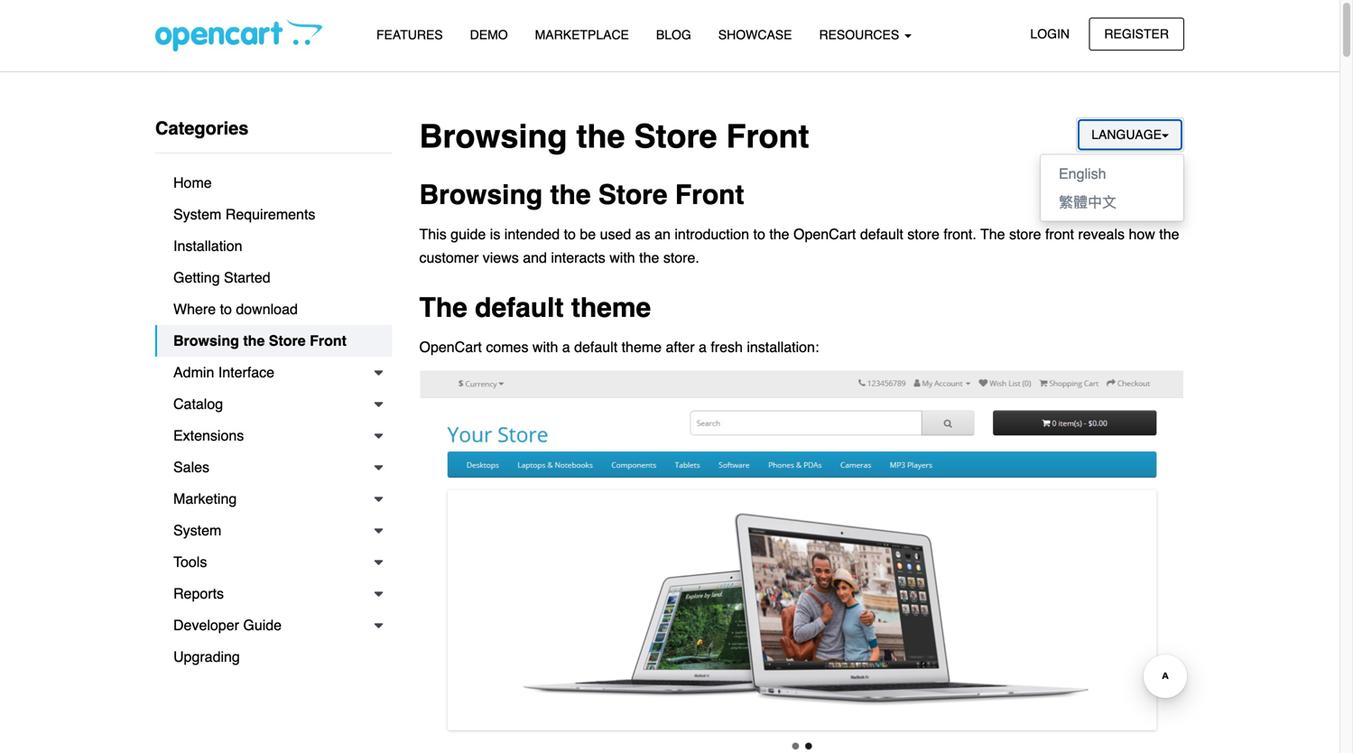 Task type: describe. For each thing, give the bounding box(es) containing it.
store inside browsing the store front link
[[269, 332, 306, 349]]

login
[[1031, 27, 1070, 41]]

categories
[[155, 118, 249, 139]]

developer guide link
[[155, 610, 392, 641]]

catalog link
[[155, 388, 392, 420]]

with inside this guide is intended to be used as an introduction to the opencart default store front. the store front reveals how the customer views and interacts with the store.
[[610, 249, 636, 266]]

getting started
[[173, 269, 271, 286]]

2 vertical spatial browsing
[[173, 332, 239, 349]]

default inside this guide is intended to be used as an introduction to the opencart default store front. the store front reveals how the customer views and interacts with the store.
[[861, 226, 904, 243]]

customer
[[420, 249, 479, 266]]

installation:
[[747, 339, 820, 355]]

this
[[420, 226, 447, 243]]

getting
[[173, 269, 220, 286]]

system requirements link
[[155, 199, 392, 230]]

1 vertical spatial theme
[[622, 339, 662, 355]]

an
[[655, 226, 671, 243]]

interface
[[218, 364, 275, 381]]

extensions link
[[155, 420, 392, 452]]

1 horizontal spatial default
[[575, 339, 618, 355]]

installation
[[173, 238, 242, 254]]

0 vertical spatial store
[[634, 118, 718, 155]]

system for system requirements
[[173, 206, 222, 223]]

admin
[[173, 364, 214, 381]]

guide
[[243, 617, 282, 634]]

register link
[[1090, 18, 1185, 50]]

getting started link
[[155, 262, 392, 294]]

developer
[[173, 617, 239, 634]]

front.
[[944, 226, 977, 243]]

0 vertical spatial browsing the store front
[[420, 118, 810, 155]]

blog
[[656, 28, 692, 42]]

marketing
[[173, 490, 237, 507]]

the default theme
[[420, 292, 651, 323]]

1 vertical spatial front
[[675, 179, 745, 211]]

front office image
[[420, 370, 1185, 753]]

catalog
[[173, 396, 223, 412]]

introduction
[[675, 226, 750, 243]]

admin interface
[[173, 364, 275, 381]]

features link
[[363, 19, 457, 51]]

1 store from the left
[[908, 226, 940, 243]]

1 vertical spatial the
[[420, 292, 468, 323]]

1 vertical spatial store
[[599, 179, 668, 211]]

opencart - open source shopping cart solution image
[[155, 19, 322, 51]]

demo link
[[457, 19, 522, 51]]

繁體中文 button
[[1041, 188, 1184, 216]]

2 store from the left
[[1010, 226, 1042, 243]]

the inside this guide is intended to be used as an introduction to the opencart default store front. the store front reveals how the customer views and interacts with the store.
[[981, 226, 1006, 243]]

login link
[[1016, 18, 1086, 50]]

home
[[173, 174, 212, 191]]

marketing link
[[155, 483, 392, 515]]

reports link
[[155, 578, 392, 610]]

opencart comes with a default theme after a fresh installation:
[[420, 339, 820, 355]]

after
[[666, 339, 695, 355]]

showcase
[[719, 28, 792, 42]]

reveals
[[1079, 226, 1125, 243]]

where to download link
[[155, 294, 392, 325]]

admin interface link
[[155, 357, 392, 388]]

and
[[523, 249, 547, 266]]

0 vertical spatial browsing
[[420, 118, 568, 155]]

browsing the store front inside browsing the store front link
[[173, 332, 347, 349]]

fresh
[[711, 339, 743, 355]]



Task type: locate. For each thing, give the bounding box(es) containing it.
1 horizontal spatial store
[[1010, 226, 1042, 243]]

extensions
[[173, 427, 244, 444]]

system up tools
[[173, 522, 222, 539]]

繁體中文
[[1059, 194, 1117, 210]]

system
[[173, 206, 222, 223], [173, 522, 222, 539]]

guide
[[451, 226, 486, 243]]

demo
[[470, 28, 508, 42]]

0 horizontal spatial store
[[908, 226, 940, 243]]

1 vertical spatial with
[[533, 339, 558, 355]]

system for system
[[173, 522, 222, 539]]

theme left after
[[622, 339, 662, 355]]

store left front
[[1010, 226, 1042, 243]]

0 vertical spatial with
[[610, 249, 636, 266]]

where to download
[[173, 301, 298, 317]]

0 horizontal spatial default
[[475, 292, 564, 323]]

1 horizontal spatial to
[[564, 226, 576, 243]]

0 vertical spatial front
[[727, 118, 810, 155]]

system requirements
[[173, 206, 316, 223]]

is
[[490, 226, 501, 243]]

home link
[[155, 167, 392, 199]]

0 vertical spatial default
[[861, 226, 904, 243]]

be
[[580, 226, 596, 243]]

0 horizontal spatial to
[[220, 301, 232, 317]]

1 horizontal spatial with
[[610, 249, 636, 266]]

front inside browsing the store front link
[[310, 332, 347, 349]]

browsing the store front link
[[155, 325, 392, 357]]

1 horizontal spatial opencart
[[794, 226, 857, 243]]

used
[[600, 226, 632, 243]]

default left the front.
[[861, 226, 904, 243]]

installation link
[[155, 230, 392, 262]]

2 vertical spatial store
[[269, 332, 306, 349]]

developer guide
[[173, 617, 282, 634]]

upgrading link
[[155, 641, 392, 673]]

showcase link
[[705, 19, 806, 51]]

sales link
[[155, 452, 392, 483]]

a right after
[[699, 339, 707, 355]]

0 vertical spatial theme
[[572, 292, 651, 323]]

features
[[377, 28, 443, 42]]

1 system from the top
[[173, 206, 222, 223]]

system down home
[[173, 206, 222, 223]]

a down the default theme
[[562, 339, 570, 355]]

to left the be
[[564, 226, 576, 243]]

2 horizontal spatial to
[[754, 226, 766, 243]]

to right introduction
[[754, 226, 766, 243]]

2 a from the left
[[699, 339, 707, 355]]

to right where
[[220, 301, 232, 317]]

with
[[610, 249, 636, 266], [533, 339, 558, 355]]

front
[[1046, 226, 1075, 243]]

language
[[1092, 127, 1162, 142]]

1 vertical spatial browsing
[[420, 179, 543, 211]]

the
[[577, 118, 625, 155], [550, 179, 591, 211], [770, 226, 790, 243], [1160, 226, 1180, 243], [640, 249, 660, 266], [243, 332, 265, 349]]

default
[[861, 226, 904, 243], [475, 292, 564, 323], [575, 339, 618, 355]]

store.
[[664, 249, 700, 266]]

requirements
[[226, 206, 316, 223]]

resources link
[[806, 19, 926, 51]]

blog link
[[643, 19, 705, 51]]

0 horizontal spatial the
[[420, 292, 468, 323]]

1 vertical spatial system
[[173, 522, 222, 539]]

opencart inside this guide is intended to be used as an introduction to the opencart default store front. the store front reveals how the customer views and interacts with the store.
[[794, 226, 857, 243]]

1 horizontal spatial the
[[981, 226, 1006, 243]]

system link
[[155, 515, 392, 546]]

browsing
[[420, 118, 568, 155], [420, 179, 543, 211], [173, 332, 239, 349]]

reports
[[173, 585, 224, 602]]

interacts
[[551, 249, 606, 266]]

2 system from the top
[[173, 522, 222, 539]]

marketplace link
[[522, 19, 643, 51]]

2 vertical spatial default
[[575, 339, 618, 355]]

language button
[[1077, 117, 1185, 152]]

tools link
[[155, 546, 392, 578]]

2 vertical spatial browsing the store front
[[173, 332, 347, 349]]

comes
[[486, 339, 529, 355]]

intended
[[505, 226, 560, 243]]

the right the front.
[[981, 226, 1006, 243]]

as
[[636, 226, 651, 243]]

theme
[[572, 292, 651, 323], [622, 339, 662, 355]]

with down the used
[[610, 249, 636, 266]]

store
[[634, 118, 718, 155], [599, 179, 668, 211], [269, 332, 306, 349]]

register
[[1105, 27, 1170, 41]]

0 horizontal spatial with
[[533, 339, 558, 355]]

theme up the opencart comes with a default theme after a fresh installation:
[[572, 292, 651, 323]]

started
[[224, 269, 271, 286]]

0 vertical spatial opencart
[[794, 226, 857, 243]]

1 horizontal spatial a
[[699, 339, 707, 355]]

english
[[1059, 165, 1107, 182]]

0 horizontal spatial a
[[562, 339, 570, 355]]

sales
[[173, 459, 210, 476]]

upgrading
[[173, 648, 240, 665]]

2 horizontal spatial default
[[861, 226, 904, 243]]

this guide is intended to be used as an introduction to the opencart default store front. the store front reveals how the customer views and interacts with the store.
[[420, 226, 1180, 266]]

to
[[564, 226, 576, 243], [754, 226, 766, 243], [220, 301, 232, 317]]

where
[[173, 301, 216, 317]]

0 horizontal spatial opencart
[[420, 339, 482, 355]]

with right "comes"
[[533, 339, 558, 355]]

how
[[1129, 226, 1156, 243]]

marketplace
[[535, 28, 629, 42]]

default down the default theme
[[575, 339, 618, 355]]

store
[[908, 226, 940, 243], [1010, 226, 1042, 243]]

opencart
[[794, 226, 857, 243], [420, 339, 482, 355]]

1 a from the left
[[562, 339, 570, 355]]

tools
[[173, 554, 207, 570]]

browsing the store front
[[420, 118, 810, 155], [420, 179, 745, 211], [173, 332, 347, 349]]

english button
[[1041, 159, 1184, 188]]

the down customer
[[420, 292, 468, 323]]

a
[[562, 339, 570, 355], [699, 339, 707, 355]]

store left the front.
[[908, 226, 940, 243]]

download
[[236, 301, 298, 317]]

2 vertical spatial front
[[310, 332, 347, 349]]

resources
[[820, 28, 903, 42]]

0 vertical spatial system
[[173, 206, 222, 223]]

0 vertical spatial the
[[981, 226, 1006, 243]]

1 vertical spatial opencart
[[420, 339, 482, 355]]

front
[[727, 118, 810, 155], [675, 179, 745, 211], [310, 332, 347, 349]]

default up "comes"
[[475, 292, 564, 323]]

1 vertical spatial browsing the store front
[[420, 179, 745, 211]]

the
[[981, 226, 1006, 243], [420, 292, 468, 323]]

views
[[483, 249, 519, 266]]

1 vertical spatial default
[[475, 292, 564, 323]]



Task type: vqa. For each thing, say whether or not it's contained in the screenshot.
Login link
yes



